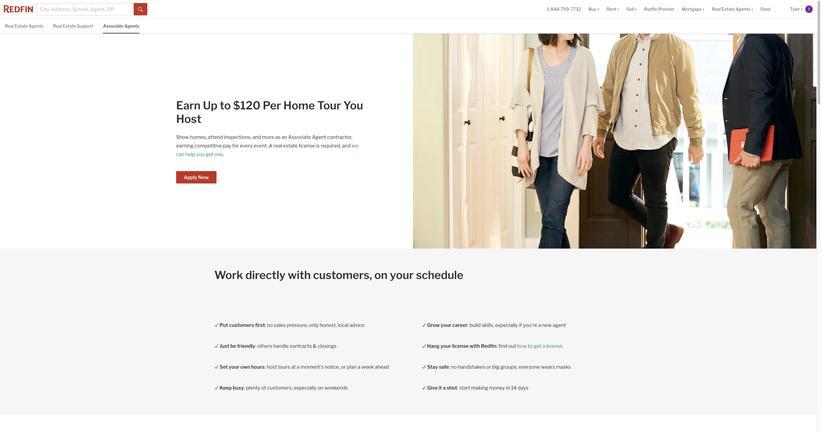Task type: describe. For each thing, give the bounding box(es) containing it.
▾ for sell ▾
[[635, 7, 637, 12]]

work directly with customers, on your schedule
[[214, 269, 464, 282]]

buy ▾ button
[[589, 0, 599, 18]]

✓ grow your career : build skills, especially if you're a new agent
[[422, 323, 566, 328]]

redfin premier button
[[641, 0, 678, 18]]

1 horizontal spatial customers,
[[313, 269, 372, 282]]

plan
[[347, 364, 357, 370]]

estate for real estate agents
[[15, 23, 28, 29]]

redfin inside button
[[644, 7, 658, 12]]

schedule
[[416, 269, 464, 282]]

0 horizontal spatial on
[[318, 385, 323, 391]]

real estate support
[[53, 23, 93, 29]]

one
[[215, 152, 223, 157]]

attend
[[208, 134, 223, 140]]

feed
[[761, 7, 771, 12]]

honest,
[[320, 323, 337, 328]]

✓ for ✓ put customers first : no sales pressure, only honest, local advice
[[214, 323, 219, 328]]

: right stay
[[449, 364, 450, 370]]

pay
[[223, 143, 231, 149]]

only
[[309, 323, 319, 328]]

can
[[176, 152, 184, 157]]

real estate support link
[[53, 19, 93, 33]]

stay
[[427, 364, 438, 370]]

7732
[[571, 7, 581, 12]]

: left sales
[[265, 323, 266, 328]]

1 vertical spatial and
[[342, 143, 351, 149]]

1 horizontal spatial agents
[[124, 23, 139, 29]]

give
[[427, 385, 438, 391]]

real estate agents link
[[5, 19, 43, 33]]

real estate agents ▾ link
[[712, 0, 753, 18]]

days
[[518, 385, 529, 391]]

2 or from the left
[[486, 364, 491, 370]]

shot
[[447, 385, 457, 391]]

0 vertical spatial .
[[223, 152, 224, 157]]

sell ▾ button
[[627, 0, 637, 18]]

others
[[257, 344, 272, 349]]

earn
[[176, 99, 201, 112]]

your for ✓ set your own hours : host tours at a moment's notice, or plan a week ahead
[[229, 364, 239, 370]]

first
[[255, 323, 265, 328]]

handle
[[273, 344, 289, 349]]

1 horizontal spatial to
[[528, 344, 533, 349]]

✓ for ✓ give it a shot : start making money in 14 days
[[422, 385, 426, 391]]

wears
[[541, 364, 555, 370]]

get inside the we can help you get one
[[206, 152, 213, 157]]

mortgage ▾ button
[[682, 0, 705, 18]]

user photo image
[[806, 6, 813, 13]]

grow
[[427, 323, 440, 328]]

earning
[[176, 143, 193, 149]]

contractor,
[[327, 134, 352, 140]]

rent
[[607, 7, 616, 12]]

✓ for ✓ set your own hours : host tours at a moment's notice, or plan a week ahead
[[214, 364, 219, 370]]

1 horizontal spatial license
[[452, 344, 469, 349]]

✓ for ✓ hang your license with redfin : find out how to get a license .
[[422, 344, 426, 349]]

per
[[263, 99, 281, 112]]

help
[[185, 152, 195, 157]]

an
[[282, 134, 287, 140]]

how
[[517, 344, 527, 349]]

: left 'host'
[[265, 364, 266, 370]]

notice,
[[325, 364, 340, 370]]

skills,
[[482, 323, 494, 328]]

mortgage
[[682, 7, 702, 12]]

out
[[508, 344, 516, 349]]

0 horizontal spatial associate
[[103, 23, 124, 29]]

buyers walking into home with agent image
[[413, 34, 817, 249]]

&
[[313, 344, 317, 349]]

weekends
[[324, 385, 348, 391]]

✓ for ✓ grow your career : build skills, especially if you're a new agent
[[422, 323, 426, 328]]

✓ set your own hours : host tours at a moment's notice, or plan a week ahead
[[214, 364, 389, 370]]

buy ▾
[[589, 7, 599, 12]]

tyler
[[790, 7, 800, 12]]

✓ hang your license with redfin : find out how to get a license .
[[422, 344, 564, 349]]

handshakes
[[458, 364, 485, 370]]

1-844-759-7732 link
[[547, 7, 581, 12]]

real for real estate support
[[53, 23, 62, 29]]

agent
[[553, 323, 566, 328]]

home
[[283, 99, 315, 112]]

for
[[232, 143, 239, 149]]

apply now
[[184, 175, 209, 181]]

host
[[176, 112, 201, 126]]

of
[[261, 385, 266, 391]]

it
[[439, 385, 442, 391]]

real for real estate agents ▾
[[712, 7, 721, 12]]

buy
[[589, 7, 596, 12]]

pressure,
[[287, 323, 308, 328]]

tour
[[317, 99, 341, 112]]

sell
[[627, 7, 634, 12]]

money
[[489, 385, 505, 391]]

1-
[[547, 7, 551, 12]]

if
[[519, 323, 522, 328]]

more
[[262, 134, 274, 140]]

big
[[492, 364, 499, 370]]

sell ▾
[[627, 7, 637, 12]]

a left new
[[538, 323, 541, 328]]

required,
[[321, 143, 341, 149]]

759-
[[561, 7, 571, 12]]

we
[[352, 143, 359, 149]]

rent ▾ button
[[607, 0, 619, 18]]

rent ▾
[[607, 7, 619, 12]]

keep
[[220, 385, 232, 391]]

we can help you get one link
[[176, 143, 359, 157]]

apply now button
[[176, 171, 217, 184]]

feed button
[[757, 0, 787, 18]]

contracts
[[290, 344, 312, 349]]

0 vertical spatial and
[[253, 134, 261, 140]]

estate
[[283, 143, 298, 149]]

0 vertical spatial on
[[374, 269, 388, 282]]

event.
[[254, 143, 268, 149]]

hours
[[251, 364, 265, 370]]



Task type: locate. For each thing, give the bounding box(es) containing it.
is
[[316, 143, 320, 149]]

:
[[265, 323, 266, 328], [468, 323, 469, 328], [255, 344, 256, 349], [496, 344, 498, 349], [265, 364, 266, 370], [449, 364, 450, 370], [244, 385, 245, 391], [457, 385, 458, 391]]

license down career
[[452, 344, 469, 349]]

apply
[[184, 175, 197, 181]]

1 horizontal spatial and
[[342, 143, 351, 149]]

masks
[[556, 364, 571, 370]]

0 horizontal spatial agents
[[29, 23, 43, 29]]

▾ inside rent ▾ dropdown button
[[617, 7, 619, 12]]

City, Address, School, Agent, ZIP search field
[[37, 3, 134, 15]]

1 horizontal spatial .
[[563, 344, 564, 349]]

1 vertical spatial on
[[318, 385, 323, 391]]

1 or from the left
[[341, 364, 346, 370]]

real inside dropdown button
[[712, 7, 721, 12]]

get down competitive
[[206, 152, 213, 157]]

agents
[[736, 7, 750, 12], [29, 23, 43, 29], [124, 23, 139, 29]]

0 vertical spatial no
[[267, 323, 273, 328]]

0 horizontal spatial and
[[253, 134, 261, 140]]

estate
[[722, 7, 735, 12], [15, 23, 28, 29], [63, 23, 76, 29]]

closings
[[318, 344, 337, 349]]

own
[[240, 364, 250, 370]]

redfin premier
[[644, 7, 675, 12]]

groups;
[[501, 364, 518, 370]]

real estate agents ▾
[[712, 7, 753, 12]]

especially
[[495, 323, 518, 328], [294, 385, 317, 391]]

1 vertical spatial no
[[451, 364, 457, 370]]

license down agent
[[546, 344, 563, 349]]

✓ give it a shot : start making money in 14 days
[[422, 385, 529, 391]]

and up event.
[[253, 134, 261, 140]]

mortgage ▾
[[682, 7, 705, 12]]

✓ stay safe : no handshakes or big groups; everyone wears masks
[[422, 364, 571, 370]]

customers
[[229, 323, 254, 328]]

agents for real estate agents ▾
[[736, 7, 750, 12]]

no left sales
[[267, 323, 273, 328]]

$120
[[233, 99, 260, 112]]

✓ left the hang
[[422, 344, 426, 349]]

2 ▾ from the left
[[617, 7, 619, 12]]

or left plan at the bottom of page
[[341, 364, 346, 370]]

. up the masks
[[563, 344, 564, 349]]

▾ right tyler on the right top
[[801, 7, 803, 12]]

0 horizontal spatial customers,
[[267, 385, 293, 391]]

2 horizontal spatial agents
[[736, 7, 750, 12]]

1 horizontal spatial especially
[[495, 323, 518, 328]]

1 vertical spatial associate
[[288, 134, 311, 140]]

1 horizontal spatial redfin
[[644, 7, 658, 12]]

4 ▾ from the left
[[703, 7, 705, 12]]

0 vertical spatial get
[[206, 152, 213, 157]]

submit search image
[[138, 7, 143, 12]]

especially for on
[[294, 385, 317, 391]]

▾ inside sell ▾ dropdown button
[[635, 7, 637, 12]]

build
[[470, 323, 481, 328]]

✓ keep busy : plenty of customers, especially on weekends
[[214, 385, 348, 391]]

customers,
[[313, 269, 372, 282], [267, 385, 293, 391]]

0 horizontal spatial especially
[[294, 385, 317, 391]]

▾ for tyler ▾
[[801, 7, 803, 12]]

0 horizontal spatial to
[[220, 99, 231, 112]]

to right how
[[528, 344, 533, 349]]

week
[[362, 364, 374, 370]]

get right how
[[534, 344, 542, 349]]

6 ▾ from the left
[[801, 7, 803, 12]]

a right at
[[297, 364, 300, 370]]

associate inside show homes, attend inspections, and more as an associate agent contractor, earning competitive pay for every event. a real estate license is required, and
[[288, 134, 311, 140]]

1 horizontal spatial estate
[[63, 23, 76, 29]]

you're
[[523, 323, 537, 328]]

▾ right the sell
[[635, 7, 637, 12]]

0 horizontal spatial with
[[288, 269, 311, 282]]

or
[[341, 364, 346, 370], [486, 364, 491, 370]]

1 horizontal spatial real
[[53, 23, 62, 29]]

work
[[214, 269, 243, 282]]

new
[[542, 323, 552, 328]]

directly
[[245, 269, 285, 282]]

844-
[[551, 7, 561, 12]]

✓ left just
[[214, 344, 219, 349]]

▾ inside mortgage ▾ dropdown button
[[703, 7, 705, 12]]

just
[[220, 344, 229, 349]]

especially down ✓ set your own hours : host tours at a moment's notice, or plan a week ahead
[[294, 385, 317, 391]]

2 horizontal spatial estate
[[722, 7, 735, 12]]

premier
[[658, 7, 675, 12]]

and left we
[[342, 143, 351, 149]]

a down new
[[543, 344, 545, 349]]

. down pay
[[223, 152, 224, 157]]

1 vertical spatial customers,
[[267, 385, 293, 391]]

license
[[299, 143, 315, 149], [452, 344, 469, 349], [546, 344, 563, 349]]

be
[[230, 344, 236, 349]]

buy ▾ button
[[585, 0, 603, 18]]

hang
[[427, 344, 440, 349]]

show
[[176, 134, 189, 140]]

redfin left premier
[[644, 7, 658, 12]]

support
[[77, 23, 93, 29]]

0 horizontal spatial get
[[206, 152, 213, 157]]

0 vertical spatial with
[[288, 269, 311, 282]]

1 vertical spatial redfin
[[481, 344, 496, 349]]

1 vertical spatial with
[[470, 344, 480, 349]]

ahead
[[375, 364, 389, 370]]

everyone
[[519, 364, 540, 370]]

1 ▾ from the left
[[597, 7, 599, 12]]

✓ left put at the bottom
[[214, 323, 219, 328]]

associate right the support
[[103, 23, 124, 29]]

1 horizontal spatial associate
[[288, 134, 311, 140]]

at
[[291, 364, 296, 370]]

how to get a license link
[[517, 344, 563, 349]]

especially left if on the bottom of the page
[[495, 323, 518, 328]]

0 vertical spatial especially
[[495, 323, 518, 328]]

1 vertical spatial especially
[[294, 385, 317, 391]]

moment's
[[301, 364, 324, 370]]

▾ inside buy ▾ dropdown button
[[597, 7, 599, 12]]

0 horizontal spatial or
[[341, 364, 346, 370]]

to inside earn up to $120 per home tour you host
[[220, 99, 231, 112]]

0 horizontal spatial estate
[[15, 23, 28, 29]]

✓ left set
[[214, 364, 219, 370]]

associate agents
[[103, 23, 139, 29]]

every
[[240, 143, 253, 149]]

✓ for ✓ keep busy : plenty of customers, especially on weekends
[[214, 385, 219, 391]]

✓ left grow
[[422, 323, 426, 328]]

▾ for mortgage ▾
[[703, 7, 705, 12]]

your for ✓ grow your career : build skills, especially if you're a new agent
[[441, 323, 451, 328]]

get
[[206, 152, 213, 157], [534, 344, 542, 349]]

especially for if
[[495, 323, 518, 328]]

✓ left stay
[[422, 364, 426, 370]]

▾ right buy
[[597, 7, 599, 12]]

real estate agents ▾ button
[[708, 0, 757, 18]]

: left find
[[496, 344, 498, 349]]

up
[[203, 99, 218, 112]]

license left is
[[299, 143, 315, 149]]

redfin left find
[[481, 344, 496, 349]]

▾ for buy ▾
[[597, 7, 599, 12]]

career
[[452, 323, 468, 328]]

safe
[[439, 364, 449, 370]]

0 vertical spatial customers,
[[313, 269, 372, 282]]

0 vertical spatial associate
[[103, 23, 124, 29]]

✓ left keep
[[214, 385, 219, 391]]

0 horizontal spatial redfin
[[481, 344, 496, 349]]

0 horizontal spatial no
[[267, 323, 273, 328]]

inspections,
[[224, 134, 252, 140]]

real for real estate agents
[[5, 23, 14, 29]]

no right safe
[[451, 364, 457, 370]]

1-844-759-7732
[[547, 7, 581, 12]]

▾ right rent
[[617, 7, 619, 12]]

1 horizontal spatial get
[[534, 344, 542, 349]]

.
[[223, 152, 224, 157], [563, 344, 564, 349]]

: left plenty
[[244, 385, 245, 391]]

✓ put customers first : no sales pressure, only honest, local advice
[[214, 323, 365, 328]]

license inside show homes, attend inspections, and more as an associate agent contractor, earning competitive pay for every event. a real estate license is required, and
[[299, 143, 315, 149]]

▾ for rent ▾
[[617, 7, 619, 12]]

2 horizontal spatial license
[[546, 344, 563, 349]]

in
[[506, 385, 510, 391]]

1 vertical spatial to
[[528, 344, 533, 349]]

✓ left give
[[422, 385, 426, 391]]

2 horizontal spatial real
[[712, 7, 721, 12]]

a right it
[[443, 385, 446, 391]]

host
[[267, 364, 277, 370]]

and
[[253, 134, 261, 140], [342, 143, 351, 149]]

▾ right the mortgage
[[703, 7, 705, 12]]

✓ for ✓ just be friendly : others handle contracts & closings
[[214, 344, 219, 349]]

estate for real estate agents ▾
[[722, 7, 735, 12]]

estate for real estate support
[[63, 23, 76, 29]]

1 vertical spatial .
[[563, 344, 564, 349]]

0 horizontal spatial .
[[223, 152, 224, 157]]

0 horizontal spatial license
[[299, 143, 315, 149]]

to right the up
[[220, 99, 231, 112]]

✓ for ✓ stay safe : no handshakes or big groups; everyone wears masks
[[422, 364, 426, 370]]

1 horizontal spatial no
[[451, 364, 457, 370]]

agents inside dropdown button
[[736, 7, 750, 12]]

▾ left feed on the right top of the page
[[751, 7, 753, 12]]

0 horizontal spatial real
[[5, 23, 14, 29]]

0 vertical spatial redfin
[[644, 7, 658, 12]]

1 horizontal spatial or
[[486, 364, 491, 370]]

a right plan at the bottom of page
[[358, 364, 360, 370]]

now
[[198, 175, 209, 181]]

homes,
[[190, 134, 207, 140]]

5 ▾ from the left
[[751, 7, 753, 12]]

: left others
[[255, 344, 256, 349]]

: left start
[[457, 385, 458, 391]]

: left build
[[468, 323, 469, 328]]

agents for real estate agents
[[29, 23, 43, 29]]

1 horizontal spatial on
[[374, 269, 388, 282]]

0 vertical spatial to
[[220, 99, 231, 112]]

mortgage ▾ button
[[678, 0, 708, 18]]

1 horizontal spatial with
[[470, 344, 480, 349]]

estate inside dropdown button
[[722, 7, 735, 12]]

we can help you get one
[[176, 143, 359, 157]]

as
[[275, 134, 281, 140]]

1 vertical spatial get
[[534, 344, 542, 349]]

start
[[459, 385, 470, 391]]

associate up estate
[[288, 134, 311, 140]]

your
[[390, 269, 414, 282], [441, 323, 451, 328], [441, 344, 451, 349], [229, 364, 239, 370]]

3 ▾ from the left
[[635, 7, 637, 12]]

put
[[220, 323, 228, 328]]

or left "big"
[[486, 364, 491, 370]]

rent ▾ button
[[603, 0, 623, 18]]

▾ inside real estate agents ▾ link
[[751, 7, 753, 12]]

sales
[[274, 323, 286, 328]]

advice
[[350, 323, 365, 328]]

your for ✓ hang your license with redfin : find out how to get a license .
[[441, 344, 451, 349]]

busy
[[233, 385, 244, 391]]

local
[[338, 323, 349, 328]]



Task type: vqa. For each thing, say whether or not it's contained in the screenshot.
29
no



